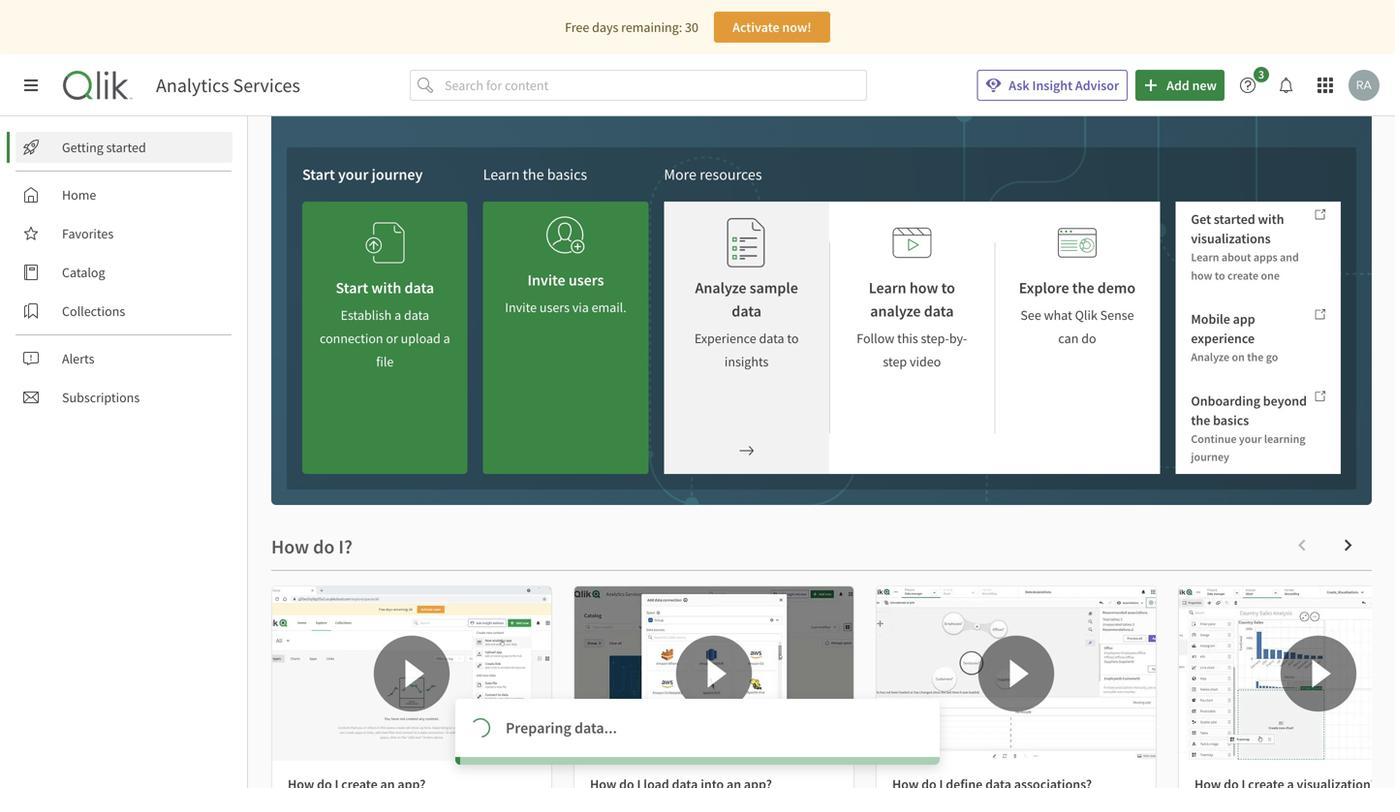 Task type: vqa. For each thing, say whether or not it's contained in the screenshot.
the leftmost to
yes



Task type: describe. For each thing, give the bounding box(es) containing it.
1 vertical spatial invite
[[505, 299, 537, 316]]

analytics
[[156, 73, 229, 97]]

go
[[1267, 350, 1279, 365]]

activate now! link
[[714, 12, 831, 43]]

do
[[1082, 330, 1097, 347]]

home link
[[16, 179, 233, 210]]

learn for learn how to analyze data follow this step-by- step video
[[869, 278, 907, 298]]

0 vertical spatial progress bar
[[467, 715, 494, 741]]

sample
[[750, 278, 799, 298]]

explore
[[1020, 278, 1070, 298]]

anderson.
[[487, 76, 605, 110]]

sense
[[1101, 306, 1135, 324]]

ask
[[1009, 77, 1030, 94]]

learn inside "get started with visualizations learn about apps and how to create one"
[[1192, 250, 1220, 265]]

how do i create an app? element
[[288, 775, 426, 788]]

add
[[1167, 77, 1190, 94]]

basics inside onboarding beyond the basics continue your learning journey
[[1214, 411, 1250, 429]]

the inside onboarding beyond the basics continue your learning journey
[[1192, 411, 1211, 429]]

mobile app experience analyze on the go
[[1192, 310, 1279, 365]]

how inside learn how to analyze data follow this step-by- step video
[[910, 278, 939, 298]]

how do i load data into an app? image
[[575, 586, 854, 761]]

experience
[[1192, 330, 1255, 347]]

analytics services
[[156, 73, 300, 97]]

analyze sample data image
[[728, 217, 766, 269]]

video
[[910, 353, 942, 370]]

how do i define data associations? image
[[877, 586, 1156, 761]]

catalog
[[62, 264, 105, 281]]

1 vertical spatial progress bar
[[0, 757, 940, 765]]

email.
[[592, 299, 627, 316]]

home
[[62, 186, 96, 204]]

to inside the analyze sample data experience data to insights
[[787, 330, 799, 347]]

or
[[386, 330, 398, 347]]

favorites link
[[16, 218, 233, 249]]

on
[[1233, 350, 1245, 365]]

alerts
[[62, 350, 94, 367]]

data...
[[575, 718, 617, 737]]

welcome,
[[302, 76, 416, 110]]

start for your
[[302, 165, 335, 184]]

3
[[1259, 67, 1265, 82]]

step-
[[921, 330, 950, 347]]

analytics services element
[[156, 73, 300, 97]]

mobile
[[1192, 310, 1231, 328]]

1 vertical spatial users
[[540, 299, 570, 316]]

create
[[1228, 268, 1259, 283]]

follow
[[857, 330, 895, 347]]

analyze
[[871, 301, 921, 321]]

can
[[1059, 330, 1079, 347]]

with inside "start with data establish a data connection or upload a file"
[[372, 278, 402, 298]]

0 vertical spatial users
[[569, 270, 604, 290]]

collections link
[[16, 296, 233, 327]]

to inside "get started with visualizations learn about apps and how to create one"
[[1215, 268, 1226, 283]]

30
[[685, 18, 699, 36]]

the down anderson.
[[523, 165, 544, 184]]

ask insight advisor
[[1009, 77, 1120, 94]]

now!
[[783, 18, 812, 36]]

this
[[898, 330, 919, 347]]

via
[[573, 299, 589, 316]]

file
[[376, 353, 394, 370]]

catalog link
[[16, 257, 233, 288]]

what
[[1045, 306, 1073, 324]]

the inside explore the demo see what qlik sense can do
[[1073, 278, 1095, 298]]

ruby anderson image
[[1349, 70, 1380, 101]]

0 horizontal spatial basics
[[547, 165, 588, 184]]

how do i create an app? image
[[272, 586, 552, 761]]

activate now!
[[733, 18, 812, 36]]

about
[[1222, 250, 1252, 265]]

preparing
[[506, 718, 572, 737]]

advisor
[[1076, 77, 1120, 94]]

demo
[[1098, 278, 1136, 298]]

the inside mobile app experience analyze on the go
[[1248, 350, 1264, 365]]

more
[[664, 165, 697, 184]]

welcome, ruby anderson.
[[302, 76, 605, 110]]

connection
[[320, 330, 383, 347]]

qlik
[[1076, 306, 1098, 324]]

by-
[[950, 330, 968, 347]]

upload
[[401, 330, 441, 347]]

add new
[[1167, 77, 1218, 94]]

experience
[[695, 330, 757, 347]]

collections
[[62, 302, 125, 320]]

1 vertical spatial a
[[444, 330, 450, 347]]



Task type: locate. For each thing, give the bounding box(es) containing it.
how do i define data associations? element
[[893, 775, 1093, 788]]

continue
[[1192, 431, 1237, 446]]

apps
[[1254, 250, 1278, 265]]

get started with visualizations learn about apps and how to create one
[[1192, 210, 1300, 283]]

learning
[[1265, 431, 1306, 446]]

0 vertical spatial with
[[1259, 210, 1285, 228]]

a right upload at the top of page
[[444, 330, 450, 347]]

getting
[[62, 139, 104, 156]]

app
[[1234, 310, 1256, 328]]

invite down invite users image
[[528, 270, 566, 290]]

started inside "get started with visualizations learn about apps and how to create one"
[[1215, 210, 1256, 228]]

journey inside onboarding beyond the basics continue your learning journey
[[1192, 449, 1230, 464]]

1 vertical spatial analyze
[[1192, 350, 1230, 365]]

users left via
[[540, 299, 570, 316]]

services
[[233, 73, 300, 97]]

1 vertical spatial journey
[[1192, 449, 1230, 464]]

visualizations
[[1192, 230, 1271, 247]]

how left create
[[1192, 268, 1213, 283]]

beyond
[[1264, 392, 1308, 409]]

favorites
[[62, 225, 114, 242]]

users up via
[[569, 270, 604, 290]]

0 horizontal spatial analyze
[[695, 278, 747, 298]]

free days remaining: 30
[[565, 18, 699, 36]]

welcome, ruby anderson. main content
[[0, 47, 1396, 788]]

1 horizontal spatial started
[[1215, 210, 1256, 228]]

3 button
[[1233, 67, 1276, 101]]

invite
[[528, 270, 566, 290], [505, 299, 537, 316]]

activate
[[733, 18, 780, 36]]

invite left via
[[505, 299, 537, 316]]

1 horizontal spatial how
[[1192, 268, 1213, 283]]

to up by-
[[942, 278, 956, 298]]

onboarding beyond the basics continue your learning journey
[[1192, 392, 1308, 464]]

learn how to analyze data follow this step-by- step video
[[857, 278, 968, 370]]

1 horizontal spatial basics
[[1214, 411, 1250, 429]]

analyze down experience
[[1192, 350, 1230, 365]]

0 horizontal spatial to
[[787, 330, 799, 347]]

0 vertical spatial a
[[395, 306, 401, 324]]

analyze up experience
[[695, 278, 747, 298]]

onboarding
[[1192, 392, 1261, 409]]

your up start with data "image"
[[338, 165, 369, 184]]

to down sample
[[787, 330, 799, 347]]

insight
[[1033, 77, 1073, 94]]

started inside navigation pane element
[[106, 139, 146, 156]]

ruby
[[422, 76, 481, 110]]

data
[[405, 278, 434, 298], [732, 301, 762, 321], [925, 301, 954, 321], [404, 306, 429, 324], [759, 330, 785, 347]]

start for with
[[336, 278, 369, 298]]

how inside "get started with visualizations learn about apps and how to create one"
[[1192, 268, 1213, 283]]

learn the basics
[[483, 165, 588, 184]]

1 vertical spatial learn
[[1192, 250, 1220, 265]]

the up qlik on the top right of page
[[1073, 278, 1095, 298]]

explore the demo image
[[1059, 217, 1097, 269]]

0 horizontal spatial start
[[302, 165, 335, 184]]

analyze inside mobile app experience analyze on the go
[[1192, 350, 1230, 365]]

0 vertical spatial journey
[[372, 165, 423, 184]]

preparing data...
[[506, 718, 617, 737]]

1 vertical spatial start
[[336, 278, 369, 298]]

how do i create a visualization? element
[[1195, 775, 1377, 788]]

learn inside learn how to analyze data follow this step-by- step video
[[869, 278, 907, 298]]

started for getting
[[106, 139, 146, 156]]

subscriptions link
[[16, 382, 233, 413]]

0 horizontal spatial with
[[372, 278, 402, 298]]

get
[[1192, 210, 1212, 228]]

learn up 'analyze'
[[869, 278, 907, 298]]

a
[[395, 306, 401, 324], [444, 330, 450, 347]]

journey down continue at the bottom of the page
[[1192, 449, 1230, 464]]

journey up start with data "image"
[[372, 165, 423, 184]]

learn
[[483, 165, 520, 184], [1192, 250, 1220, 265], [869, 278, 907, 298]]

progress bar left the preparing
[[467, 715, 494, 741]]

with up establish
[[372, 278, 402, 298]]

to
[[1215, 268, 1226, 283], [942, 278, 956, 298], [787, 330, 799, 347]]

free
[[565, 18, 590, 36]]

a up or
[[395, 306, 401, 324]]

subscriptions
[[62, 389, 140, 406]]

and
[[1281, 250, 1300, 265]]

analyze sample data experience data to insights
[[695, 278, 799, 370]]

how do i create a visualization? image
[[1180, 586, 1396, 761]]

insights
[[725, 353, 769, 370]]

learn down anderson.
[[483, 165, 520, 184]]

basics down onboarding
[[1214, 411, 1250, 429]]

resources
[[700, 165, 762, 184]]

started
[[106, 139, 146, 156], [1215, 210, 1256, 228]]

progress bar down the preparing
[[0, 757, 940, 765]]

add new button
[[1136, 70, 1225, 101]]

1 horizontal spatial analyze
[[1192, 350, 1230, 365]]

0 horizontal spatial started
[[106, 139, 146, 156]]

1 horizontal spatial to
[[942, 278, 956, 298]]

start up establish
[[336, 278, 369, 298]]

start down welcome,
[[302, 165, 335, 184]]

step
[[883, 353, 908, 370]]

0 vertical spatial learn
[[483, 165, 520, 184]]

with
[[1259, 210, 1285, 228], [372, 278, 402, 298]]

basics up invite users image
[[547, 165, 588, 184]]

1 horizontal spatial journey
[[1192, 449, 1230, 464]]

one
[[1262, 268, 1280, 283]]

start with data establish a data connection or upload a file
[[320, 278, 450, 370]]

0 horizontal spatial how
[[910, 278, 939, 298]]

1 vertical spatial basics
[[1214, 411, 1250, 429]]

alerts link
[[16, 343, 233, 374]]

remaining:
[[621, 18, 683, 36]]

0 vertical spatial invite
[[528, 270, 566, 290]]

1 horizontal spatial learn
[[869, 278, 907, 298]]

getting started link
[[16, 132, 233, 163]]

invite users invite users via email.
[[505, 270, 627, 316]]

how up 'analyze'
[[910, 278, 939, 298]]

your inside onboarding beyond the basics continue your learning journey
[[1240, 431, 1263, 446]]

with inside "get started with visualizations learn about apps and how to create one"
[[1259, 210, 1285, 228]]

1 horizontal spatial your
[[1240, 431, 1263, 446]]

explore the demo see what qlik sense can do
[[1020, 278, 1136, 347]]

1 horizontal spatial start
[[336, 278, 369, 298]]

1 horizontal spatial with
[[1259, 210, 1285, 228]]

1 horizontal spatial a
[[444, 330, 450, 347]]

your
[[338, 165, 369, 184], [1240, 431, 1263, 446]]

started up visualizations at the right top of the page
[[1215, 210, 1256, 228]]

start your journey
[[302, 165, 423, 184]]

with up apps
[[1259, 210, 1285, 228]]

started for get
[[1215, 210, 1256, 228]]

the left go
[[1248, 350, 1264, 365]]

days
[[592, 18, 619, 36]]

the up continue at the bottom of the page
[[1192, 411, 1211, 429]]

2 horizontal spatial learn
[[1192, 250, 1220, 265]]

to left create
[[1215, 268, 1226, 283]]

2 horizontal spatial to
[[1215, 268, 1226, 283]]

1 vertical spatial started
[[1215, 210, 1256, 228]]

0 vertical spatial your
[[338, 165, 369, 184]]

0 vertical spatial analyze
[[695, 278, 747, 298]]

start with data image
[[366, 217, 405, 269]]

basics
[[547, 165, 588, 184], [1214, 411, 1250, 429]]

how do i load data into an app? element
[[590, 775, 772, 788]]

start inside "start with data establish a data connection or upload a file"
[[336, 278, 369, 298]]

0 horizontal spatial learn
[[483, 165, 520, 184]]

new
[[1193, 77, 1218, 94]]

invite users image
[[547, 209, 585, 261]]

learn left the about
[[1192, 250, 1220, 265]]

0 horizontal spatial a
[[395, 306, 401, 324]]

establish
[[341, 306, 392, 324]]

navigation pane element
[[0, 124, 247, 421]]

learn for learn the basics
[[483, 165, 520, 184]]

0 horizontal spatial journey
[[372, 165, 423, 184]]

getting started
[[62, 139, 146, 156]]

0 vertical spatial start
[[302, 165, 335, 184]]

1 vertical spatial with
[[372, 278, 402, 298]]

started right the getting
[[106, 139, 146, 156]]

more resources
[[664, 165, 762, 184]]

to inside learn how to analyze data follow this step-by- step video
[[942, 278, 956, 298]]

see
[[1021, 306, 1042, 324]]

close sidebar menu image
[[23, 78, 39, 93]]

1 vertical spatial your
[[1240, 431, 1263, 446]]

0 vertical spatial basics
[[547, 165, 588, 184]]

the
[[523, 165, 544, 184], [1073, 278, 1095, 298], [1248, 350, 1264, 365], [1192, 411, 1211, 429]]

learn how to analyze data image
[[893, 217, 932, 269]]

0 horizontal spatial your
[[338, 165, 369, 184]]

ask insight advisor button
[[977, 70, 1129, 101]]

your left the learning
[[1240, 431, 1263, 446]]

progress bar
[[467, 715, 494, 741], [0, 757, 940, 765]]

data inside learn how to analyze data follow this step-by- step video
[[925, 301, 954, 321]]

2 vertical spatial learn
[[869, 278, 907, 298]]

users
[[569, 270, 604, 290], [540, 299, 570, 316]]

analyze inside the analyze sample data experience data to insights
[[695, 278, 747, 298]]

0 vertical spatial started
[[106, 139, 146, 156]]

Search for content text field
[[441, 70, 868, 101]]



